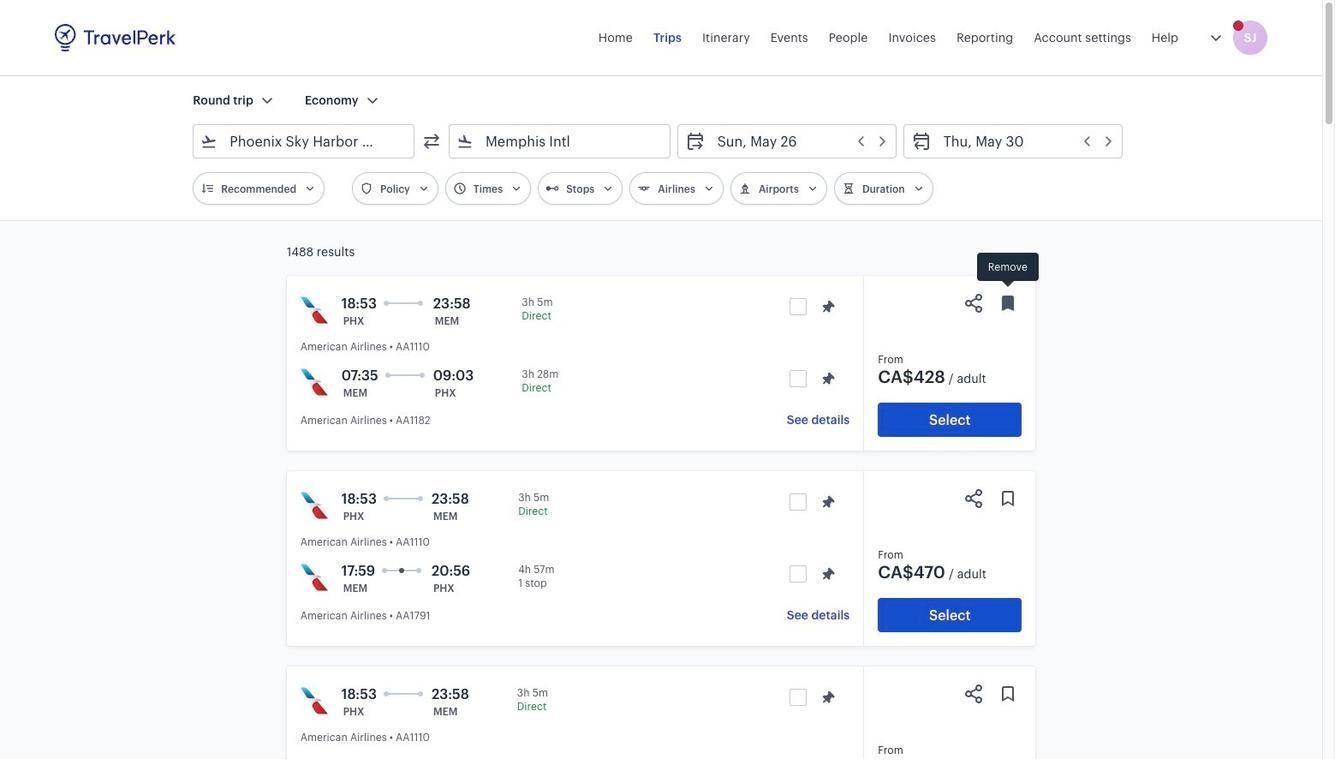 Task type: locate. For each thing, give the bounding box(es) containing it.
0 vertical spatial american airlines image
[[300, 368, 328, 396]]

2 vertical spatial american airlines image
[[300, 564, 328, 591]]

0 vertical spatial american airlines image
[[300, 296, 328, 324]]

american airlines image
[[300, 296, 328, 324], [300, 687, 328, 715]]

From search field
[[218, 128, 392, 155]]

tooltip
[[978, 253, 1039, 289]]

1 vertical spatial american airlines image
[[300, 492, 328, 519]]

1 american airlines image from the top
[[300, 368, 328, 396]]

1 vertical spatial american airlines image
[[300, 687, 328, 715]]

american airlines image
[[300, 368, 328, 396], [300, 492, 328, 519], [300, 564, 328, 591]]

Return field
[[932, 128, 1115, 155]]



Task type: vqa. For each thing, say whether or not it's contained in the screenshot.
2nd American Airlines image from the top of the page
yes



Task type: describe. For each thing, give the bounding box(es) containing it.
Depart field
[[706, 128, 889, 155]]

2 american airlines image from the top
[[300, 492, 328, 519]]

To search field
[[474, 128, 647, 155]]

1 american airlines image from the top
[[300, 296, 328, 324]]

3 american airlines image from the top
[[300, 564, 328, 591]]

2 american airlines image from the top
[[300, 687, 328, 715]]



